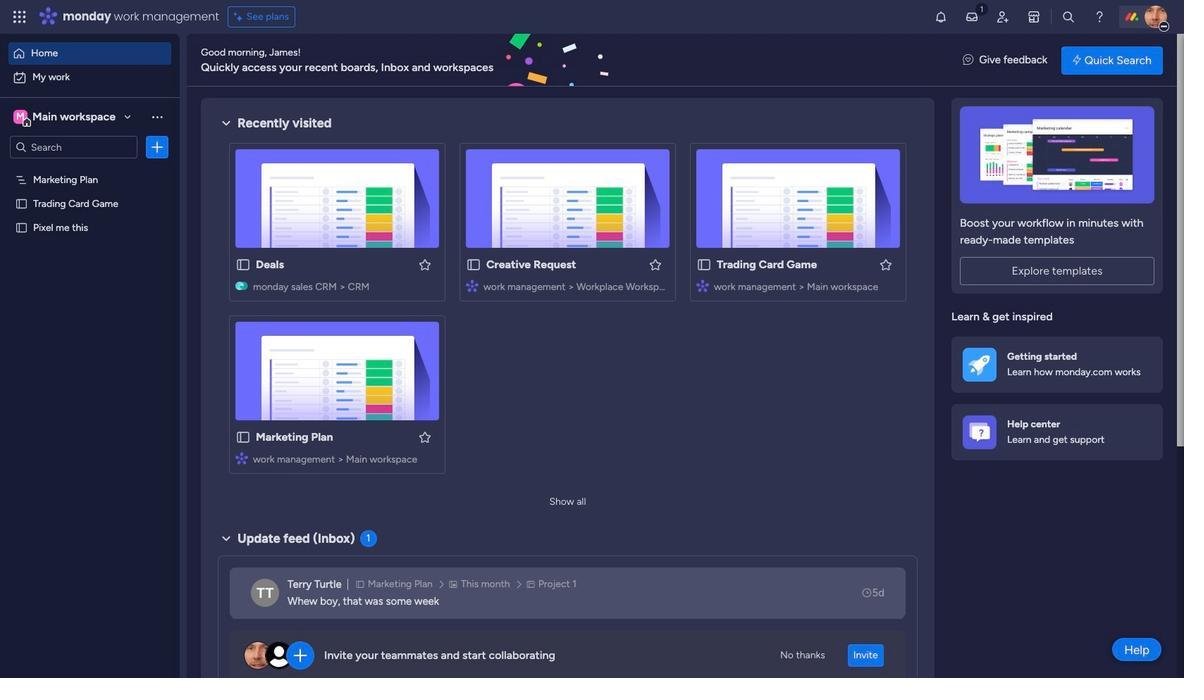 Task type: vqa. For each thing, say whether or not it's contained in the screenshot.
"working status family" IMAGE
no



Task type: locate. For each thing, give the bounding box(es) containing it.
add to favorites image
[[418, 258, 432, 272], [649, 258, 663, 272], [418, 430, 432, 445]]

workspace options image
[[150, 110, 164, 124]]

option
[[8, 42, 171, 65], [8, 66, 171, 89], [0, 167, 180, 170]]

2 vertical spatial option
[[0, 167, 180, 170]]

invite members image
[[996, 10, 1010, 24]]

public board image
[[235, 257, 251, 273], [466, 257, 482, 273], [697, 257, 712, 273], [235, 430, 251, 446]]

options image
[[150, 140, 164, 154]]

1 image
[[976, 1, 989, 17]]

update feed image
[[965, 10, 979, 24]]

2 public board image from the top
[[15, 221, 28, 234]]

search everything image
[[1062, 10, 1076, 24]]

1 vertical spatial public board image
[[15, 221, 28, 234]]

public board image
[[15, 197, 28, 210], [15, 221, 28, 234]]

0 vertical spatial option
[[8, 42, 171, 65]]

notifications image
[[934, 10, 948, 24]]

Search in workspace field
[[30, 139, 118, 155]]

terry turtle image
[[251, 580, 279, 608]]

workspace image
[[13, 109, 27, 125]]

getting started element
[[952, 337, 1163, 393]]

close update feed (inbox) image
[[218, 531, 235, 548]]

v2 bolt switch image
[[1073, 53, 1081, 68]]

0 vertical spatial public board image
[[15, 197, 28, 210]]

list box
[[0, 165, 180, 430]]



Task type: describe. For each thing, give the bounding box(es) containing it.
templates image image
[[965, 106, 1151, 204]]

select product image
[[13, 10, 27, 24]]

help image
[[1093, 10, 1107, 24]]

monday marketplace image
[[1027, 10, 1041, 24]]

v2 user feedback image
[[963, 52, 974, 68]]

workspace selection element
[[13, 109, 118, 127]]

close recently visited image
[[218, 115, 235, 132]]

1 element
[[360, 531, 377, 548]]

quick search results list box
[[218, 132, 918, 491]]

add to favorites image
[[879, 258, 893, 272]]

see plans image
[[234, 9, 247, 25]]

james peterson image
[[1145, 6, 1168, 28]]

1 public board image from the top
[[15, 197, 28, 210]]

help center element
[[952, 404, 1163, 461]]

1 vertical spatial option
[[8, 66, 171, 89]]



